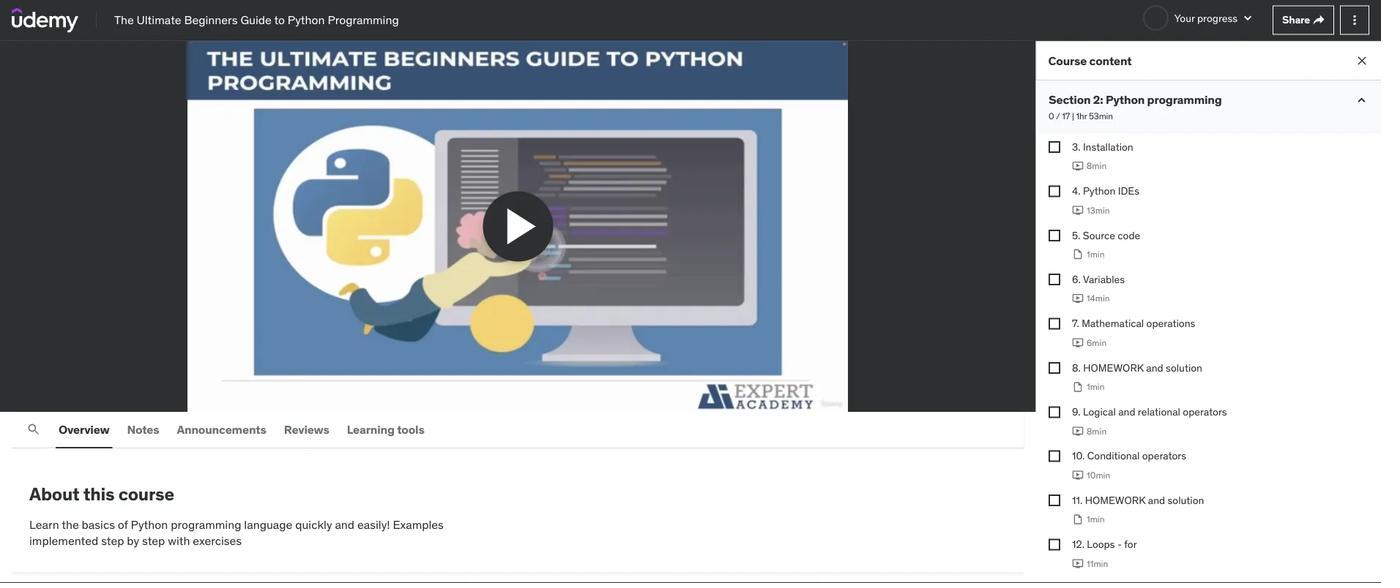 Task type: locate. For each thing, give the bounding box(es) containing it.
step right by
[[142, 534, 165, 549]]

step
[[101, 534, 124, 549], [142, 534, 165, 549]]

start homework and solution image
[[1072, 381, 1083, 393]]

xsmall image left "8."
[[1048, 362, 1060, 374]]

8min for logical
[[1086, 426, 1106, 437]]

12. loops - for
[[1072, 538, 1137, 551]]

start homework and solution image
[[1072, 514, 1083, 526]]

relational
[[1138, 406, 1180, 419]]

programming
[[1147, 92, 1222, 107], [171, 517, 241, 532]]

loops
[[1087, 538, 1115, 551]]

homework
[[1083, 361, 1144, 375], [1085, 494, 1145, 507]]

3. installation
[[1072, 140, 1133, 153]]

0 vertical spatial small image
[[1241, 11, 1255, 25]]

1hr
[[1076, 110, 1087, 122]]

1 8min from the top
[[1086, 160, 1106, 172]]

installation
[[1083, 140, 1133, 153]]

play video image
[[497, 203, 544, 250]]

1 step from the left
[[101, 534, 124, 549]]

8 xsmall image from the top
[[1048, 539, 1060, 551]]

5 xsmall image from the top
[[1048, 407, 1060, 418]]

6 xsmall image from the top
[[1048, 451, 1060, 463]]

python right to
[[288, 12, 325, 27]]

xsmall image right 'share'
[[1313, 14, 1325, 26]]

1 vertical spatial solution
[[1167, 494, 1204, 507]]

and right logical
[[1118, 406, 1135, 419]]

homework for 11.
[[1085, 494, 1145, 507]]

play loops - for image
[[1072, 558, 1083, 570]]

xsmall image left 3.
[[1048, 141, 1060, 153]]

language
[[244, 517, 292, 532]]

operators
[[1183, 406, 1227, 419], [1142, 450, 1186, 463]]

7 xsmall image from the top
[[1048, 495, 1060, 507]]

homework down the 10min
[[1085, 494, 1145, 507]]

9.
[[1072, 406, 1080, 419]]

2 vertical spatial xsmall image
[[1048, 318, 1060, 330]]

0 vertical spatial 1min
[[1086, 249, 1104, 260]]

and
[[1146, 361, 1163, 375], [1118, 406, 1135, 419], [1148, 494, 1165, 507], [335, 517, 355, 532]]

play conditional operators image
[[1072, 470, 1083, 482]]

1min for 5.
[[1086, 249, 1104, 260]]

1min right start homework and solution icon
[[1086, 382, 1104, 393]]

8min
[[1086, 160, 1106, 172], [1086, 426, 1106, 437]]

solution down 10. conditional operators in the bottom right of the page
[[1167, 494, 1204, 507]]

2 8min from the top
[[1086, 426, 1106, 437]]

10.
[[1072, 450, 1085, 463]]

learning tools
[[347, 422, 424, 437]]

xsmall image left 6.
[[1048, 274, 1060, 286]]

small image
[[1241, 11, 1255, 25], [1354, 93, 1369, 108]]

homework down the 6min on the bottom right of page
[[1083, 361, 1144, 375]]

and for 9. logical and relational operators
[[1118, 406, 1135, 419]]

0 vertical spatial solution
[[1166, 361, 1202, 375]]

12.
[[1072, 538, 1084, 551]]

8. homework and solution
[[1072, 361, 1202, 375]]

xsmall image for 8.
[[1048, 362, 1060, 374]]

1 vertical spatial small image
[[1354, 93, 1369, 108]]

about
[[29, 483, 80, 505]]

basics
[[82, 517, 115, 532]]

the
[[62, 517, 79, 532]]

xsmall image
[[1048, 141, 1060, 153], [1048, 186, 1060, 197], [1048, 230, 1060, 241], [1048, 362, 1060, 374], [1048, 407, 1060, 418], [1048, 451, 1060, 463], [1048, 495, 1060, 507], [1048, 539, 1060, 551]]

0 horizontal spatial small image
[[1241, 11, 1255, 25]]

1 vertical spatial xsmall image
[[1048, 274, 1060, 286]]

14min
[[1086, 293, 1110, 304]]

learn
[[29, 517, 59, 532]]

4 xsmall image from the top
[[1048, 362, 1060, 374]]

xsmall image left 11.
[[1048, 495, 1060, 507]]

0 vertical spatial homework
[[1083, 361, 1144, 375]]

1 1min from the top
[[1086, 249, 1104, 260]]

and up relational on the right of page
[[1146, 361, 1163, 375]]

step down of
[[101, 534, 124, 549]]

and down 10. conditional operators in the bottom right of the page
[[1148, 494, 1165, 507]]

0 vertical spatial 8min
[[1086, 160, 1106, 172]]

solution
[[1166, 361, 1202, 375], [1167, 494, 1204, 507]]

1min
[[1086, 249, 1104, 260], [1086, 382, 1104, 393], [1086, 514, 1104, 526]]

code
[[1117, 229, 1140, 242]]

play variables image
[[1072, 293, 1083, 305]]

small image right progress
[[1241, 11, 1255, 25]]

and left easily!
[[335, 517, 355, 532]]

the
[[114, 12, 134, 27]]

1 vertical spatial 1min
[[1086, 382, 1104, 393]]

ides
[[1118, 184, 1139, 198]]

1min right start source code icon
[[1086, 249, 1104, 260]]

3 1min from the top
[[1086, 514, 1104, 526]]

operators right relational on the right of page
[[1183, 406, 1227, 419]]

xsmall image for 11.
[[1048, 495, 1060, 507]]

1min for 8.
[[1086, 382, 1104, 393]]

xsmall image
[[1313, 14, 1325, 26], [1048, 274, 1060, 286], [1048, 318, 1060, 330]]

xsmall image for 9.
[[1048, 407, 1060, 418]]

learn the basics of python programming language quickly and easily! examples implemented step by step with exercises
[[29, 517, 444, 549]]

2 1min from the top
[[1086, 382, 1104, 393]]

xsmall image left 7.
[[1048, 318, 1060, 330]]

1 vertical spatial programming
[[171, 517, 241, 532]]

progress
[[1197, 11, 1238, 24]]

python inside "link"
[[288, 12, 325, 27]]

13min
[[1086, 205, 1110, 216]]

0 horizontal spatial programming
[[171, 517, 241, 532]]

programming inside learn the basics of python programming language quickly and easily! examples implemented step by step with exercises
[[171, 517, 241, 532]]

11.
[[1072, 494, 1082, 507]]

8min right play logical and relational operators icon
[[1086, 426, 1106, 437]]

about this course
[[29, 483, 174, 505]]

python
[[288, 12, 325, 27], [1105, 92, 1144, 107], [1083, 184, 1115, 198], [131, 517, 168, 532]]

source
[[1083, 229, 1115, 242]]

1 horizontal spatial programming
[[1147, 92, 1222, 107]]

1 horizontal spatial step
[[142, 534, 165, 549]]

learning tools button
[[344, 412, 427, 447]]

operators down relational on the right of page
[[1142, 450, 1186, 463]]

exercises
[[193, 534, 242, 549]]

8min right play installation icon
[[1086, 160, 1106, 172]]

0 vertical spatial programming
[[1147, 92, 1222, 107]]

tools
[[397, 422, 424, 437]]

11min
[[1086, 558, 1108, 570]]

small image down the close course content sidebar image on the top right of page
[[1354, 93, 1369, 108]]

1min for 11.
[[1086, 514, 1104, 526]]

1min right start homework and solution image
[[1086, 514, 1104, 526]]

python up by
[[131, 517, 168, 532]]

9. logical and relational operators
[[1072, 406, 1227, 419]]

1 vertical spatial homework
[[1085, 494, 1145, 507]]

0
[[1048, 110, 1054, 122]]

xsmall image left 4.
[[1048, 186, 1060, 197]]

xsmall image left 12.
[[1048, 539, 1060, 551]]

python right 2:
[[1105, 92, 1144, 107]]

1 horizontal spatial small image
[[1354, 93, 1369, 108]]

1 vertical spatial 8min
[[1086, 426, 1106, 437]]

logical
[[1083, 406, 1116, 419]]

0 horizontal spatial step
[[101, 534, 124, 549]]

xsmall image left 5.
[[1048, 230, 1060, 241]]

2 vertical spatial 1min
[[1086, 514, 1104, 526]]

and for 8. homework and solution
[[1146, 361, 1163, 375]]

0 vertical spatial xsmall image
[[1313, 14, 1325, 26]]

and for 11. homework and solution
[[1148, 494, 1165, 507]]

and inside learn the basics of python programming language quickly and easily! examples implemented step by step with exercises
[[335, 517, 355, 532]]

go to next lecture image
[[1014, 215, 1038, 238]]

solution down operations
[[1166, 361, 1202, 375]]

xsmall image left 10.
[[1048, 451, 1060, 463]]

your
[[1175, 11, 1195, 24]]

reviews button
[[281, 412, 332, 447]]

overview
[[59, 422, 109, 437]]

announcements button
[[174, 412, 269, 447]]

xsmall image for 6. variables
[[1048, 274, 1060, 286]]

-
[[1117, 538, 1121, 551]]

xsmall image for 5.
[[1048, 230, 1060, 241]]

11. homework and solution
[[1072, 494, 1204, 507]]

8min for installation
[[1086, 160, 1106, 172]]

variables
[[1083, 273, 1125, 286]]

3 xsmall image from the top
[[1048, 230, 1060, 241]]

2 xsmall image from the top
[[1048, 186, 1060, 197]]

53min
[[1089, 110, 1113, 122]]

1 xsmall image from the top
[[1048, 141, 1060, 153]]

overview button
[[56, 412, 112, 447]]

learning
[[347, 422, 395, 437]]

4.
[[1072, 184, 1080, 198]]

xsmall image left 9.
[[1048, 407, 1060, 418]]



Task type: vqa. For each thing, say whether or not it's contained in the screenshot.
second "1min" from the top of the Sidebar element
yes



Task type: describe. For each thing, give the bounding box(es) containing it.
|
[[1072, 110, 1074, 122]]

section
[[1048, 92, 1090, 107]]

python inside section 2: python programming 0 / 17 | 1hr 53min
[[1105, 92, 1144, 107]]

ultimate
[[137, 12, 181, 27]]

play mathematical operations image
[[1072, 337, 1083, 349]]

close course content sidebar image
[[1355, 53, 1369, 68]]

with
[[168, 534, 190, 549]]

small image inside your progress dropdown button
[[1241, 11, 1255, 25]]

easily!
[[357, 517, 390, 532]]

start source code image
[[1072, 249, 1083, 261]]

search image
[[26, 423, 41, 437]]

1 vertical spatial operators
[[1142, 450, 1186, 463]]

content
[[1089, 53, 1132, 68]]

udemy image
[[12, 8, 78, 33]]

homework for 8.
[[1083, 361, 1144, 375]]

for
[[1124, 538, 1137, 551]]

solution for 11. homework and solution
[[1167, 494, 1204, 507]]

sidebar element
[[1036, 41, 1381, 584]]

programming
[[328, 12, 399, 27]]

section 2: python programming button
[[1048, 92, 1222, 107]]

python up 13min
[[1083, 184, 1115, 198]]

xsmall image for 12.
[[1048, 539, 1060, 551]]

beginners
[[184, 12, 238, 27]]

6min
[[1086, 337, 1106, 349]]

10min
[[1086, 470, 1110, 481]]

your progress button
[[1143, 5, 1255, 31]]

by
[[127, 534, 139, 549]]

programming inside section 2: python programming 0 / 17 | 1hr 53min
[[1147, 92, 1222, 107]]

section 2: python programming 0 / 17 | 1hr 53min
[[1048, 92, 1222, 122]]

python inside learn the basics of python programming language quickly and easily! examples implemented step by step with exercises
[[131, 517, 168, 532]]

quickly
[[295, 517, 332, 532]]

xsmall image for 7. mathematical operations
[[1048, 318, 1060, 330]]

17
[[1062, 110, 1070, 122]]

share button
[[1273, 5, 1334, 35]]

progress bar slider
[[9, 365, 1027, 383]]

notes button
[[124, 412, 162, 447]]

course
[[1048, 53, 1087, 68]]

6. variables
[[1072, 273, 1125, 286]]

course content
[[1048, 53, 1132, 68]]

actions image
[[1348, 13, 1362, 27]]

solution for 8. homework and solution
[[1166, 361, 1202, 375]]

xsmall image for 4.
[[1048, 186, 1060, 197]]

/
[[1056, 110, 1060, 122]]

0 vertical spatial operators
[[1183, 406, 1227, 419]]

guide
[[240, 12, 272, 27]]

reviews
[[284, 422, 329, 437]]

8.
[[1072, 361, 1080, 375]]

play installation image
[[1072, 160, 1083, 172]]

notes
[[127, 422, 159, 437]]

examples
[[393, 517, 444, 532]]

conditional
[[1087, 450, 1139, 463]]

5.
[[1072, 229, 1080, 242]]

4. python ides
[[1072, 184, 1139, 198]]

10. conditional operators
[[1072, 450, 1186, 463]]

mathematical
[[1081, 317, 1144, 330]]

play python ides image
[[1072, 205, 1083, 216]]

to
[[274, 12, 285, 27]]

share
[[1282, 13, 1310, 26]]

play logical and relational operators image
[[1072, 426, 1083, 437]]

xsmall image for 3.
[[1048, 141, 1060, 153]]

of
[[118, 517, 128, 532]]

2:
[[1093, 92, 1103, 107]]

announcements
[[177, 422, 266, 437]]

course
[[118, 483, 174, 505]]

the ultimate beginners guide to python programming
[[114, 12, 399, 27]]

6.
[[1072, 273, 1080, 286]]

the ultimate beginners guide to python programming link
[[114, 12, 399, 28]]

3.
[[1072, 140, 1080, 153]]

7.
[[1072, 317, 1079, 330]]

implemented
[[29, 534, 98, 549]]

xsmall image inside share button
[[1313, 14, 1325, 26]]

7. mathematical operations
[[1072, 317, 1195, 330]]

operations
[[1146, 317, 1195, 330]]

2 step from the left
[[142, 534, 165, 549]]

xsmall image for 10.
[[1048, 451, 1060, 463]]

this
[[83, 483, 115, 505]]

your progress
[[1175, 11, 1238, 24]]

5. source code
[[1072, 229, 1140, 242]]



